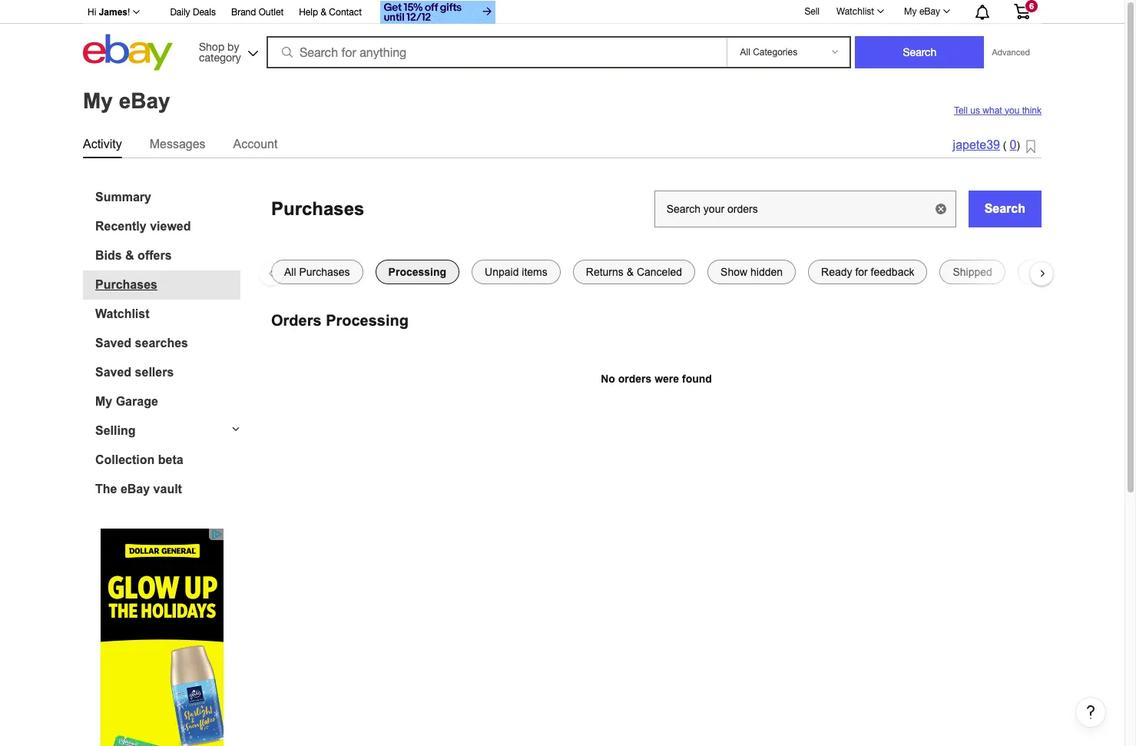 Task type: locate. For each thing, give the bounding box(es) containing it.
selling
[[95, 424, 136, 437]]

watchlist inside my ebay main content
[[95, 307, 150, 320]]

saved sellers
[[95, 366, 174, 379]]

account
[[233, 137, 278, 150]]

watchlist inside account "navigation"
[[837, 6, 875, 17]]

(
[[1004, 139, 1007, 152]]

0 vertical spatial &
[[321, 7, 327, 18]]

1 vertical spatial saved
[[95, 366, 132, 379]]

0 vertical spatial purchases
[[271, 198, 365, 219]]

1 saved from the top
[[95, 336, 132, 349]]

collection beta link
[[95, 453, 241, 467]]

saved up saved sellers
[[95, 336, 132, 349]]

ebay
[[920, 6, 941, 17], [119, 89, 170, 113], [121, 482, 150, 495]]

saved up my garage
[[95, 366, 132, 379]]

watchlist
[[837, 6, 875, 17], [95, 307, 150, 320]]

)
[[1017, 139, 1021, 152]]

1 vertical spatial purchases
[[95, 278, 158, 291]]

recently viewed link
[[95, 219, 241, 233]]

0 vertical spatial my ebay
[[905, 6, 941, 17]]

2 saved from the top
[[95, 366, 132, 379]]

saved
[[95, 336, 132, 349], [95, 366, 132, 379]]

purchases
[[271, 198, 365, 219], [95, 278, 158, 291]]

tell us what you think
[[955, 105, 1042, 116]]

0 horizontal spatial purchases
[[95, 278, 158, 291]]

my ebay inside account "navigation"
[[905, 6, 941, 17]]

6
[[1030, 2, 1035, 11]]

vault
[[153, 482, 182, 495]]

watchlist link up 'saved searches' link at the left of the page
[[95, 307, 241, 321]]

1 vertical spatial watchlist link
[[95, 307, 241, 321]]

none text field inside my ebay main content
[[655, 190, 957, 227]]

1 horizontal spatial purchases
[[271, 198, 365, 219]]

brand
[[231, 7, 256, 18]]

daily deals
[[170, 7, 216, 18]]

0 horizontal spatial watchlist link
[[95, 307, 241, 321]]

selling button
[[83, 424, 241, 438]]

1 vertical spatial &
[[125, 249, 134, 262]]

think
[[1023, 105, 1042, 116]]

1 horizontal spatial &
[[321, 7, 327, 18]]

2 vertical spatial ebay
[[121, 482, 150, 495]]

us
[[971, 105, 981, 116]]

japete39 link
[[954, 139, 1001, 152]]

no
[[601, 372, 616, 385]]

advanced link
[[985, 37, 1039, 68]]

my ebay
[[905, 6, 941, 17], [83, 89, 170, 113]]

purchases link
[[95, 278, 241, 292]]

& for contact
[[321, 7, 327, 18]]

no orders were found
[[601, 372, 712, 385]]

get an extra 15% off image
[[381, 1, 496, 24]]

messages link
[[150, 134, 206, 154]]

my for my garage link
[[95, 395, 112, 408]]

recently
[[95, 219, 147, 233]]

ebay inside account "navigation"
[[920, 6, 941, 17]]

0 vertical spatial watchlist link
[[829, 2, 892, 21]]

activity
[[83, 137, 122, 150]]

1 vertical spatial watchlist
[[95, 307, 150, 320]]

1 horizontal spatial watchlist
[[837, 6, 875, 17]]

advanced
[[993, 48, 1031, 57]]

None text field
[[655, 190, 957, 227]]

messages
[[150, 137, 206, 150]]

japete39
[[954, 139, 1001, 152]]

!
[[128, 7, 130, 18]]

deals
[[193, 7, 216, 18]]

ebay for the ebay vault link
[[121, 482, 150, 495]]

watchlist right sell link
[[837, 6, 875, 17]]

my garage link
[[95, 395, 241, 409]]

orders
[[271, 312, 322, 329]]

None submit
[[856, 36, 985, 68]]

1 vertical spatial my ebay
[[83, 89, 170, 113]]

daily deals link
[[170, 5, 216, 22]]

the
[[95, 482, 117, 495]]

0 horizontal spatial &
[[125, 249, 134, 262]]

recently viewed
[[95, 219, 191, 233]]

1 horizontal spatial watchlist link
[[829, 2, 892, 21]]

shop by category
[[199, 40, 241, 63]]

bids
[[95, 249, 122, 262]]

1 vertical spatial my
[[83, 89, 113, 113]]

0 vertical spatial saved
[[95, 336, 132, 349]]

account navigation
[[79, 0, 1042, 26]]

& inside account "navigation"
[[321, 7, 327, 18]]

shop
[[199, 40, 225, 53]]

watchlist for the bottommost watchlist link
[[95, 307, 150, 320]]

viewed
[[150, 219, 191, 233]]

0 vertical spatial watchlist
[[837, 6, 875, 17]]

japete39 ( 0 )
[[954, 139, 1021, 152]]

none submit inside shop by category banner
[[856, 36, 985, 68]]

hi
[[88, 7, 96, 18]]

tell us what you think link
[[955, 105, 1042, 116]]

& right help
[[321, 7, 327, 18]]

my
[[905, 6, 917, 17], [83, 89, 113, 113], [95, 395, 112, 408]]

0 vertical spatial my
[[905, 6, 917, 17]]

ebay for my ebay link
[[920, 6, 941, 17]]

watchlist link right sell link
[[829, 2, 892, 21]]

0 horizontal spatial my ebay
[[83, 89, 170, 113]]

watchlist link
[[829, 2, 892, 21], [95, 307, 241, 321]]

my inside account "navigation"
[[905, 6, 917, 17]]

what
[[983, 105, 1003, 116]]

james
[[99, 7, 128, 18]]

& inside my ebay main content
[[125, 249, 134, 262]]

0 horizontal spatial watchlist
[[95, 307, 150, 320]]

1 horizontal spatial my ebay
[[905, 6, 941, 17]]

0 vertical spatial ebay
[[920, 6, 941, 17]]

watchlist link inside account "navigation"
[[829, 2, 892, 21]]

2 vertical spatial my
[[95, 395, 112, 408]]

my garage
[[95, 395, 158, 408]]

&
[[321, 7, 327, 18], [125, 249, 134, 262]]

1 vertical spatial ebay
[[119, 89, 170, 113]]

& right the bids
[[125, 249, 134, 262]]

watchlist up saved searches
[[95, 307, 150, 320]]



Task type: vqa. For each thing, say whether or not it's contained in the screenshot.
the bottommost Watchlist
yes



Task type: describe. For each thing, give the bounding box(es) containing it.
collection beta
[[95, 453, 183, 466]]

advertisement region
[[100, 528, 223, 746]]

& for offers
[[125, 249, 134, 262]]

my ebay inside main content
[[83, 89, 170, 113]]

6 link
[[1005, 0, 1040, 22]]

were
[[655, 372, 680, 385]]

saved for saved searches
[[95, 336, 132, 349]]

bids & offers
[[95, 249, 172, 262]]

orders
[[619, 372, 652, 385]]

you
[[1005, 105, 1020, 116]]

orders processing
[[271, 312, 409, 329]]

the ebay vault link
[[95, 482, 241, 496]]

shop by category button
[[192, 34, 261, 67]]

beta
[[158, 453, 183, 466]]

the ebay vault
[[95, 482, 182, 495]]

processing
[[326, 312, 409, 329]]

help & contact link
[[299, 5, 362, 22]]

outlet
[[259, 7, 284, 18]]

search
[[985, 202, 1026, 215]]

tell
[[955, 105, 969, 116]]

daily
[[170, 7, 190, 18]]

saved sellers link
[[95, 366, 241, 379]]

searches
[[135, 336, 188, 349]]

make this page your my ebay homepage image
[[1027, 140, 1036, 154]]

found
[[683, 372, 712, 385]]

garage
[[116, 395, 158, 408]]

offers
[[138, 249, 172, 262]]

contact
[[329, 7, 362, 18]]

brand outlet link
[[231, 5, 284, 22]]

account link
[[233, 134, 278, 154]]

category
[[199, 51, 241, 63]]

hi james !
[[88, 7, 130, 18]]

by
[[228, 40, 239, 53]]

search button
[[969, 190, 1042, 227]]

watchlist for watchlist link inside account "navigation"
[[837, 6, 875, 17]]

my ebay link
[[896, 2, 958, 21]]

sellers
[[135, 366, 174, 379]]

help
[[299, 7, 318, 18]]

0 link
[[1010, 139, 1017, 152]]

bids & offers link
[[95, 249, 241, 263]]

help, opens dialogs image
[[1084, 705, 1099, 720]]

sell link
[[798, 6, 827, 17]]

summary
[[95, 190, 151, 203]]

saved searches
[[95, 336, 188, 349]]

Search for anything text field
[[269, 38, 724, 67]]

shop by category banner
[[79, 0, 1042, 75]]

saved searches link
[[95, 336, 241, 350]]

brand outlet
[[231, 7, 284, 18]]

summary link
[[95, 190, 241, 204]]

help & contact
[[299, 7, 362, 18]]

0
[[1010, 139, 1017, 152]]

saved for saved sellers
[[95, 366, 132, 379]]

collection
[[95, 453, 155, 466]]

sell
[[805, 6, 820, 17]]

my for my ebay link
[[905, 6, 917, 17]]

activity link
[[83, 134, 122, 154]]

my ebay main content
[[6, 75, 1119, 746]]



